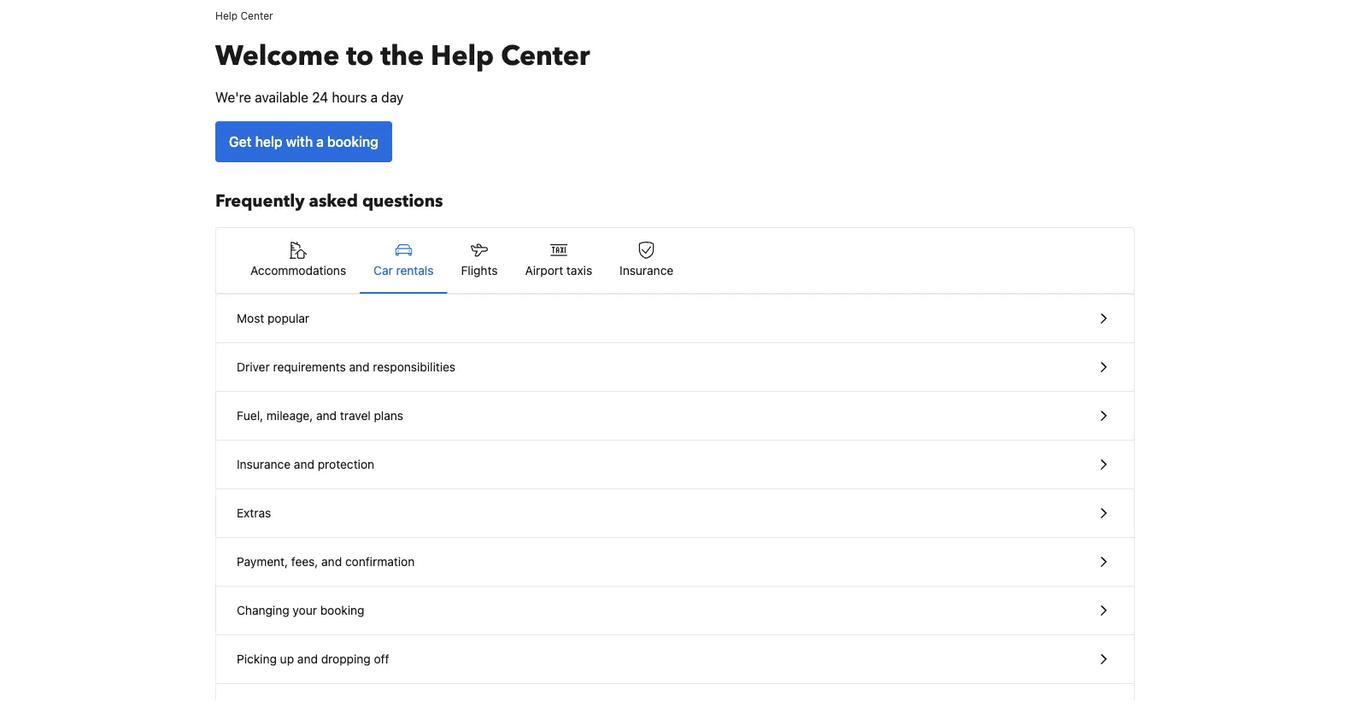 Task type: locate. For each thing, give the bounding box(es) containing it.
0 vertical spatial booking
[[327, 134, 379, 150]]

a right "with"
[[317, 134, 324, 150]]

1 vertical spatial a
[[317, 134, 324, 150]]

changing
[[237, 604, 290, 618]]

1 vertical spatial insurance
[[237, 458, 291, 472]]

car
[[374, 264, 393, 278]]

a left day
[[371, 89, 378, 106]]

1 vertical spatial help
[[431, 38, 494, 75]]

airport
[[525, 264, 564, 278]]

insurance
[[620, 264, 674, 278], [237, 458, 291, 472]]

0 horizontal spatial insurance
[[237, 458, 291, 472]]

booking inside get help with a booking button
[[327, 134, 379, 150]]

payment,
[[237, 555, 288, 569]]

help
[[255, 134, 283, 150]]

and up travel
[[349, 360, 370, 375]]

center
[[241, 9, 273, 21], [501, 38, 590, 75]]

we're available 24 hours a day
[[215, 89, 404, 106]]

extras
[[237, 507, 271, 521]]

booking right 'your'
[[320, 604, 365, 618]]

mileage,
[[267, 409, 313, 423]]

popular
[[268, 312, 310, 326]]

picking up and dropping off
[[237, 653, 389, 667]]

accommodations button
[[237, 228, 360, 293]]

travel
[[340, 409, 371, 423]]

get help with a booking button
[[215, 121, 392, 162]]

help right the
[[431, 38, 494, 75]]

protection
[[318, 458, 375, 472]]

0 horizontal spatial help
[[215, 9, 238, 21]]

questions
[[362, 190, 443, 213]]

rentals
[[396, 264, 434, 278]]

0 vertical spatial a
[[371, 89, 378, 106]]

1 horizontal spatial insurance
[[620, 264, 674, 278]]

airport taxis button
[[512, 228, 606, 293]]

requirements
[[273, 360, 346, 375]]

changing your booking
[[237, 604, 365, 618]]

insurance and protection
[[237, 458, 375, 472]]

insurance up extras
[[237, 458, 291, 472]]

insurance inside tab list
[[620, 264, 674, 278]]

insurance for insurance
[[620, 264, 674, 278]]

0 horizontal spatial a
[[317, 134, 324, 150]]

accommodations
[[251, 264, 346, 278]]

the
[[381, 38, 424, 75]]

insurance for insurance and protection
[[237, 458, 291, 472]]

available
[[255, 89, 309, 106]]

and right up
[[297, 653, 318, 667]]

hours
[[332, 89, 367, 106]]

day
[[382, 89, 404, 106]]

insurance up the most popular 'button'
[[620, 264, 674, 278]]

asked
[[309, 190, 358, 213]]

with
[[286, 134, 313, 150]]

1 horizontal spatial help
[[431, 38, 494, 75]]

24
[[312, 89, 329, 106]]

flights button
[[448, 228, 512, 293]]

help up welcome
[[215, 9, 238, 21]]

payment, fees, and confirmation button
[[216, 539, 1135, 587]]

and for up
[[297, 653, 318, 667]]

booking down hours
[[327, 134, 379, 150]]

and left travel
[[316, 409, 337, 423]]

0 vertical spatial insurance
[[620, 264, 674, 278]]

0 horizontal spatial center
[[241, 9, 273, 21]]

booking
[[327, 134, 379, 150], [320, 604, 365, 618]]

and inside button
[[322, 555, 342, 569]]

help center
[[215, 9, 273, 21]]

and right fees,
[[322, 555, 342, 569]]

fuel, mileage, and travel plans button
[[216, 392, 1135, 441]]

1 vertical spatial center
[[501, 38, 590, 75]]

most popular button
[[216, 295, 1135, 344]]

confirmation
[[345, 555, 415, 569]]

we're
[[215, 89, 251, 106]]

a
[[371, 89, 378, 106], [317, 134, 324, 150]]

and
[[349, 360, 370, 375], [316, 409, 337, 423], [294, 458, 315, 472], [322, 555, 342, 569], [297, 653, 318, 667]]

help
[[215, 9, 238, 21], [431, 38, 494, 75]]

1 vertical spatial booking
[[320, 604, 365, 618]]

1 horizontal spatial center
[[501, 38, 590, 75]]

most
[[237, 312, 264, 326]]

tab list
[[216, 228, 1135, 295]]

airport taxis
[[525, 264, 593, 278]]



Task type: vqa. For each thing, say whether or not it's contained in the screenshot.
Electric cars
no



Task type: describe. For each thing, give the bounding box(es) containing it.
get
[[229, 134, 252, 150]]

0 vertical spatial center
[[241, 9, 273, 21]]

driver requirements and responsibilities button
[[216, 344, 1135, 392]]

flights
[[461, 264, 498, 278]]

get help with a booking
[[229, 134, 379, 150]]

fuel,
[[237, 409, 263, 423]]

picking up and dropping off button
[[216, 636, 1135, 685]]

and for requirements
[[349, 360, 370, 375]]

changing your booking button
[[216, 587, 1135, 636]]

fuel, mileage, and travel plans
[[237, 409, 404, 423]]

taxis
[[567, 264, 593, 278]]

most popular
[[237, 312, 310, 326]]

insurance button
[[606, 228, 688, 293]]

to
[[346, 38, 374, 75]]

payment, fees, and confirmation
[[237, 555, 415, 569]]

tab list containing accommodations
[[216, 228, 1135, 295]]

driver
[[237, 360, 270, 375]]

frequently asked questions
[[215, 190, 443, 213]]

up
[[280, 653, 294, 667]]

off
[[374, 653, 389, 667]]

1 horizontal spatial a
[[371, 89, 378, 106]]

fees,
[[291, 555, 318, 569]]

plans
[[374, 409, 404, 423]]

car rentals
[[374, 264, 434, 278]]

0 vertical spatial help
[[215, 9, 238, 21]]

welcome
[[215, 38, 340, 75]]

and for mileage,
[[316, 409, 337, 423]]

extras button
[[216, 490, 1135, 539]]

and for fees,
[[322, 555, 342, 569]]

responsibilities
[[373, 360, 456, 375]]

your
[[293, 604, 317, 618]]

dropping
[[321, 653, 371, 667]]

car rentals button
[[360, 228, 448, 293]]

insurance and protection button
[[216, 441, 1135, 490]]

and left protection
[[294, 458, 315, 472]]

welcome to the help center
[[215, 38, 590, 75]]

a inside button
[[317, 134, 324, 150]]

driver requirements and responsibilities
[[237, 360, 456, 375]]

frequently
[[215, 190, 305, 213]]

booking inside "changing your booking" button
[[320, 604, 365, 618]]

picking
[[237, 653, 277, 667]]



